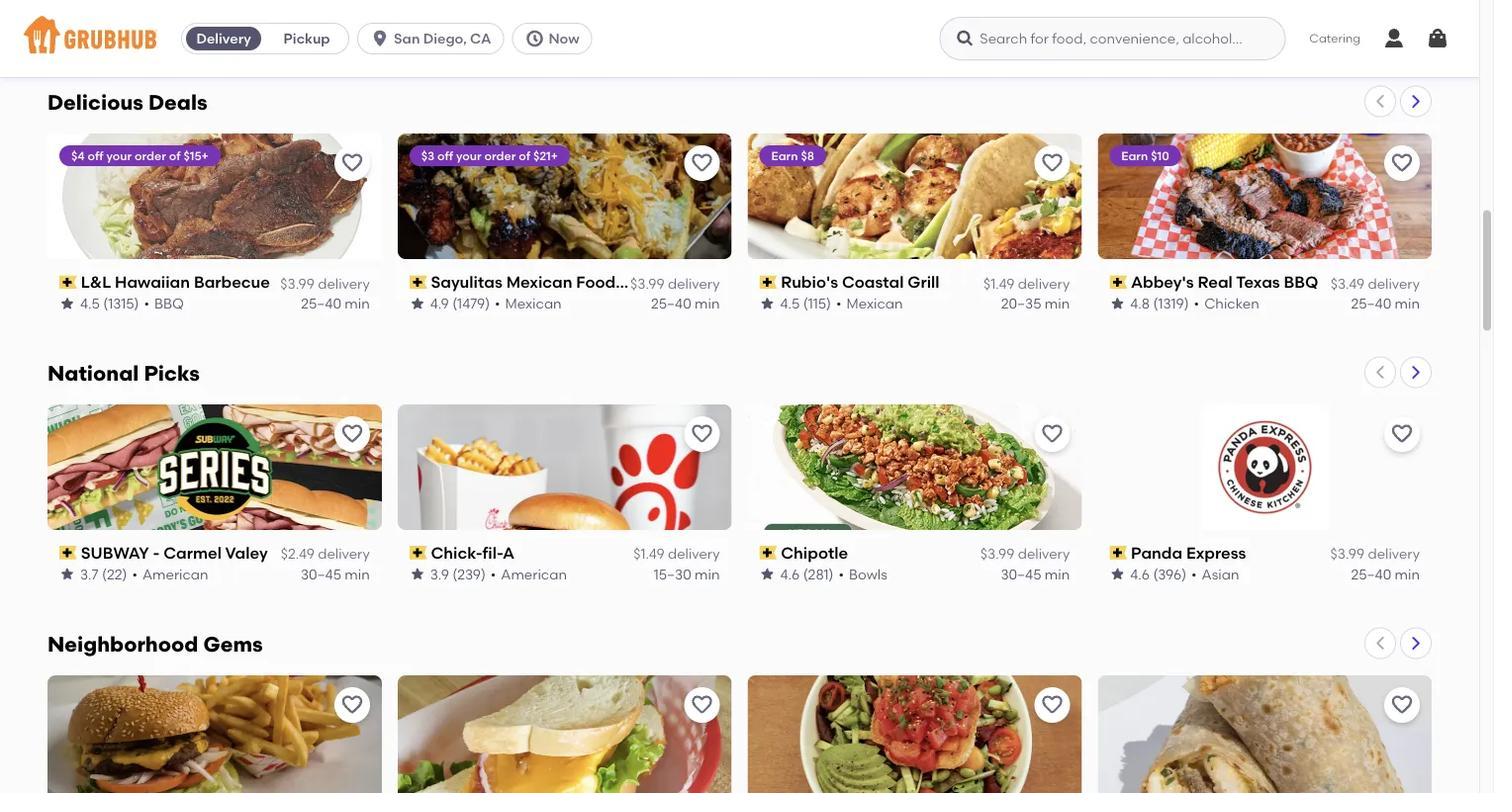 Task type: vqa. For each thing, say whether or not it's contained in the screenshot.


Task type: describe. For each thing, give the bounding box(es) containing it.
national
[[48, 361, 139, 386]]

$3.99 delivery for panda express
[[1331, 546, 1421, 563]]

save this restaurant image for the grill and deli logo
[[340, 693, 364, 717]]

1 (239) from the top
[[453, 24, 486, 40]]

min for the chipotle logo
[[1045, 566, 1070, 583]]

20–35 min
[[1002, 295, 1070, 311]]

mira
[[630, 272, 665, 292]]

25–40 min for l&l hawaiian barbecue
[[301, 295, 370, 311]]

25–40 for sayulitas mexican food - mira mesa
[[651, 295, 692, 311]]

caret right icon image for neighborhood gems
[[1409, 636, 1425, 652]]

$1.49 delivery for chick-fil-a
[[634, 546, 720, 563]]

• for 'chick-fil-a logo'
[[491, 566, 496, 583]]

sayulitas mexican food - mira mesa
[[431, 272, 711, 292]]

• bbq
[[144, 295, 184, 311]]

off for l&l
[[88, 148, 104, 162]]

$15+
[[184, 148, 209, 162]]

4.9
[[430, 295, 449, 311]]

• for "l&l hawaiian barbecue logo"
[[144, 295, 149, 311]]

4.5 (115)
[[781, 295, 832, 311]]

delivery for 'chick-fil-a logo'
[[668, 546, 720, 563]]

rubio's coastal grill logo image
[[748, 133, 1082, 259]]

1 carmel from the top
[[163, 1, 222, 20]]

$3.49 delivery
[[1331, 275, 1421, 291]]

now button
[[512, 23, 601, 54]]

delivery for abbey's real texas bbq logo
[[1369, 275, 1421, 291]]

$3.99 delivery for l&l hawaiian barbecue
[[281, 275, 370, 291]]

$3.99 for panda express
[[1331, 546, 1365, 563]]

delivery button
[[182, 23, 265, 54]]

gems
[[203, 632, 263, 657]]

asian for panda express
[[1202, 24, 1240, 40]]

of for mexican
[[519, 148, 531, 162]]

2 chick- from the top
[[431, 543, 483, 563]]

$8
[[801, 148, 815, 162]]

earn for abbey's
[[1122, 148, 1149, 162]]

1 subway from the top
[[81, 1, 149, 20]]

star icon image for rubio's coastal grill logo
[[760, 295, 776, 311]]

$3.49
[[1331, 275, 1365, 291]]

$10
[[1151, 148, 1170, 162]]

20–35
[[1002, 295, 1042, 311]]

2 (22) from the top
[[102, 566, 127, 583]]

2 subway - carmel valey from the top
[[81, 543, 268, 563]]

$21+
[[533, 148, 558, 162]]

subscription pass image for "l&l hawaiian barbecue logo"
[[59, 275, 77, 289]]

4.5 for l&l hawaiian barbecue
[[80, 295, 100, 311]]

food
[[576, 272, 616, 292]]

• bowls
[[839, 566, 888, 583]]

stars & stripes taco shop logo image
[[1098, 675, 1432, 794]]

grill
[[908, 272, 940, 292]]

• chicken
[[1194, 295, 1260, 311]]

2 valey from the top
[[225, 543, 268, 563]]

the grill and deli logo image
[[48, 675, 382, 794]]

pickup button
[[265, 23, 349, 54]]

abbey's real texas bbq
[[1131, 272, 1319, 292]]

0 horizontal spatial bbq
[[154, 295, 184, 311]]

rubio's
[[781, 272, 839, 292]]

diego,
[[423, 30, 467, 47]]

ca
[[470, 30, 491, 47]]

1 valey from the top
[[225, 1, 268, 20]]

star icon image for the chipotle logo
[[760, 566, 776, 582]]

$3.99 for l&l hawaiian barbecue
[[281, 275, 315, 291]]

$1.49 for grill
[[984, 275, 1015, 291]]

delicious deals
[[48, 90, 207, 115]]

neighborhood
[[48, 632, 198, 657]]

min for panda express logo
[[1395, 566, 1421, 583]]

mesa
[[669, 272, 711, 292]]

30–45 inside $3.99 delivery 30–45 min
[[1001, 24, 1042, 40]]

1 $2.49 from the top
[[281, 3, 315, 20]]

sayulitas
[[431, 272, 503, 292]]

30–45 min for subway - carmel valey logo
[[301, 566, 370, 583]]

rubio's coastal grill
[[781, 272, 940, 292]]

1 horizontal spatial bbq
[[1285, 272, 1319, 292]]

min for abbey's real texas bbq logo
[[1395, 295, 1421, 311]]

1 3.9 from the top
[[430, 24, 449, 40]]

• for abbey's real texas bbq logo
[[1194, 295, 1200, 311]]

of for hawaiian
[[169, 148, 181, 162]]

now
[[549, 30, 580, 47]]

save this restaurant image for panda express logo
[[1391, 422, 1415, 446]]

min for subway - carmel valey logo
[[345, 566, 370, 583]]

$3.99 for sayulitas mexican food - mira mesa
[[631, 275, 665, 291]]

4.6 (281)
[[781, 566, 834, 583]]

min for 'chick-fil-a logo'
[[695, 566, 720, 583]]

l&l
[[81, 272, 111, 292]]

$1.49 delivery for rubio's coastal grill
[[984, 275, 1070, 291]]

• for panda express logo
[[1192, 566, 1197, 583]]

2 $2.49 from the top
[[281, 546, 315, 563]]

delivery
[[196, 30, 251, 47]]

(1479)
[[453, 295, 490, 311]]

$3
[[421, 148, 435, 162]]

save this restaurant image for 'chick-fil-a logo'
[[690, 422, 714, 446]]

4.6 (396) for panda
[[1131, 24, 1187, 40]]

san diego, ca
[[394, 30, 491, 47]]

express for subscription pass icon corresponding to panda express logo
[[1187, 543, 1247, 563]]

2 carmel from the top
[[163, 543, 222, 563]]

star icon image for "l&l hawaiian barbecue logo"
[[59, 295, 75, 311]]

15–30
[[654, 566, 692, 583]]

subscription pass image for national picks
[[760, 546, 777, 560]]

panda for subscription pass icon corresponding to panda express logo
[[1131, 543, 1183, 563]]

coastal
[[842, 272, 904, 292]]

your for l&l
[[106, 148, 132, 162]]

catering button
[[1296, 16, 1375, 61]]

• for rubio's coastal grill logo
[[837, 295, 842, 311]]

abbey's real texas bbq logo image
[[1098, 133, 1432, 259]]

4.5 (1315)
[[80, 295, 139, 311]]

• mexican for mexican
[[495, 295, 562, 311]]

2 3.7 (22) from the top
[[80, 566, 127, 583]]

2 (239) from the top
[[453, 566, 486, 583]]

earn $8
[[772, 148, 815, 162]]

$3.99 inside $3.99 delivery 30–45 min
[[981, 3, 1015, 20]]

caret left icon image for delicious deals
[[1373, 94, 1389, 109]]

caret left icon image for neighborhood gems
[[1373, 636, 1389, 652]]

2 a from the top
[[503, 543, 515, 563]]

mexican for sayulitas
[[505, 295, 562, 311]]

delivery for the chipotle logo
[[1018, 546, 1070, 563]]

panda for subscription pass icon in panda express link
[[1131, 1, 1183, 20]]

2 3.9 (239) from the top
[[430, 566, 486, 583]]

$3.99 delivery for chipotle
[[981, 546, 1070, 563]]

• for the chipotle logo
[[839, 566, 844, 583]]

pickup
[[284, 30, 330, 47]]

25–40 for panda express
[[1352, 566, 1392, 583]]

off for sayulitas
[[438, 148, 454, 162]]

1 a from the top
[[503, 1, 515, 20]]

crust pizzeria logo image
[[748, 675, 1082, 794]]

subscription pass image for panda express logo
[[1110, 546, 1127, 560]]

25–40 for l&l hawaiian barbecue
[[301, 295, 342, 311]]

mexican for rubio's
[[847, 295, 903, 311]]

subscription pass image for sayulitas mexican food - mira mesa logo
[[410, 275, 427, 289]]

delicious
[[48, 90, 143, 115]]

2 vertical spatial -
[[153, 543, 160, 563]]

earn $10
[[1122, 148, 1170, 162]]



Task type: locate. For each thing, give the bounding box(es) containing it.
1 express from the top
[[1187, 1, 1247, 20]]

2 off from the left
[[438, 148, 454, 162]]

min for "l&l hawaiian barbecue logo"
[[345, 295, 370, 311]]

order
[[135, 148, 166, 162], [485, 148, 516, 162]]

1 vertical spatial bbq
[[154, 295, 184, 311]]

2 express from the top
[[1187, 543, 1247, 563]]

1 vertical spatial caret left icon image
[[1373, 365, 1389, 381]]

express
[[1187, 1, 1247, 20], [1187, 543, 1247, 563]]

carmel down subway - carmel valey logo
[[163, 543, 222, 563]]

off
[[88, 148, 104, 162], [438, 148, 454, 162]]

star icon image for sayulitas mexican food - mira mesa logo
[[410, 295, 425, 311]]

save this restaurant image
[[1041, 151, 1064, 175], [690, 422, 714, 446], [1391, 422, 1415, 446], [340, 693, 364, 717], [1391, 693, 1415, 717]]

texas
[[1237, 272, 1281, 292]]

1 vertical spatial 3.9 (239)
[[430, 566, 486, 583]]

subscription pass image for delicious deals
[[760, 275, 777, 289]]

2 chick-fil-a from the top
[[431, 543, 515, 563]]

0 vertical spatial bbq
[[1285, 272, 1319, 292]]

panda express for subscription pass icon in panda express link
[[1131, 1, 1247, 20]]

1 horizontal spatial $1.49
[[984, 275, 1015, 291]]

chick-fil-a
[[431, 1, 515, 20], [431, 543, 515, 563]]

catering
[[1310, 31, 1361, 45]]

(396)
[[1154, 24, 1187, 40], [1154, 566, 1187, 583]]

delivery for "l&l hawaiian barbecue logo"
[[318, 275, 370, 291]]

svg image inside now 'button'
[[525, 29, 545, 49]]

1 vertical spatial 3.7 (22)
[[80, 566, 127, 583]]

earn left $8
[[772, 148, 798, 162]]

3.7 (22) up neighborhood
[[80, 566, 127, 583]]

subway - carmel valey up delivery
[[81, 1, 268, 20]]

svg image
[[1383, 27, 1407, 50], [1427, 27, 1450, 50], [525, 29, 545, 49], [956, 29, 975, 49]]

l&l hawaiian barbecue
[[81, 272, 270, 292]]

- up deals
[[153, 1, 160, 20]]

1 4.5 from the left
[[80, 295, 100, 311]]

1 • mexican from the left
[[495, 295, 562, 311]]

1 vertical spatial asian
[[1202, 566, 1240, 583]]

(396) for panda
[[1154, 24, 1187, 40]]

1 3.7 from the top
[[80, 24, 99, 40]]

barbecue
[[194, 272, 270, 292]]

4.5 left (115)
[[781, 295, 800, 311]]

2 earn from the left
[[1122, 148, 1149, 162]]

0 vertical spatial asian
[[1202, 24, 1240, 40]]

2 4.5 from the left
[[781, 295, 800, 311]]

0 vertical spatial carmel
[[163, 1, 222, 20]]

chick-fil-a link
[[410, 0, 720, 22]]

0 vertical spatial a
[[503, 1, 515, 20]]

2 • mexican from the left
[[837, 295, 903, 311]]

3.7 (22) up "delicious"
[[80, 24, 127, 40]]

1 (22) from the top
[[102, 24, 127, 40]]

0 horizontal spatial • mexican
[[495, 295, 562, 311]]

mexican down "coastal"
[[847, 295, 903, 311]]

0 horizontal spatial 4.5
[[80, 295, 100, 311]]

$3.99
[[981, 3, 1015, 20], [281, 275, 315, 291], [631, 275, 665, 291], [981, 546, 1015, 563], [1331, 546, 1365, 563]]

1 horizontal spatial of
[[519, 148, 531, 162]]

asian for $3.99 delivery
[[1202, 566, 1240, 583]]

delivery
[[318, 3, 370, 20], [1018, 3, 1070, 20], [318, 275, 370, 291], [668, 275, 720, 291], [1018, 275, 1070, 291], [1369, 275, 1421, 291], [318, 546, 370, 563], [668, 546, 720, 563], [1018, 546, 1070, 563], [1369, 546, 1421, 563]]

subway - carmel valey logo image
[[48, 404, 382, 530]]

0 vertical spatial subway
[[81, 1, 149, 20]]

mexican left food
[[506, 272, 573, 292]]

0 vertical spatial express
[[1187, 1, 1247, 20]]

$4
[[71, 148, 85, 162]]

hawaiian
[[115, 272, 190, 292]]

star icon image for 'chick-fil-a logo'
[[410, 566, 425, 582]]

4.9 (1479)
[[430, 295, 490, 311]]

mexican
[[506, 272, 573, 292], [505, 295, 562, 311], [847, 295, 903, 311]]

2 3.7 from the top
[[80, 566, 99, 583]]

1 horizontal spatial earn
[[1122, 148, 1149, 162]]

sayulitas mexican food - mira mesa logo image
[[398, 133, 732, 259]]

1 your from the left
[[106, 148, 132, 162]]

30–45 min
[[301, 24, 370, 40], [301, 566, 370, 583], [1001, 566, 1070, 583]]

your right '$4'
[[106, 148, 132, 162]]

2 subway from the top
[[81, 543, 149, 563]]

bowls
[[849, 566, 888, 583]]

0 vertical spatial caret left icon image
[[1373, 94, 1389, 109]]

save this restaurant image for stars & stripes taco shop logo
[[1391, 693, 1415, 717]]

order left $15+
[[135, 148, 166, 162]]

l&l hawaiian barbecue logo image
[[48, 133, 382, 259]]

0 horizontal spatial off
[[88, 148, 104, 162]]

min for sayulitas mexican food - mira mesa logo
[[695, 295, 720, 311]]

valey
[[225, 1, 268, 20], [225, 543, 268, 563]]

earn for rubio's
[[772, 148, 798, 162]]

2 (396) from the top
[[1154, 566, 1187, 583]]

delivery inside $3.99 delivery 30–45 min
[[1018, 3, 1070, 20]]

express for subscription pass icon in panda express link
[[1187, 1, 1247, 20]]

(115)
[[804, 295, 832, 311]]

order left the $21+
[[485, 148, 516, 162]]

neighborhood gems
[[48, 632, 263, 657]]

0 vertical spatial • asian
[[1192, 24, 1240, 40]]

1 vertical spatial 4.6 (396)
[[1131, 566, 1187, 583]]

0 vertical spatial panda
[[1131, 1, 1183, 20]]

picks
[[144, 361, 200, 386]]

1 subway - carmel valey from the top
[[81, 1, 268, 20]]

0 vertical spatial (22)
[[102, 24, 127, 40]]

4.5 for rubio's coastal grill
[[781, 295, 800, 311]]

25–40 min for sayulitas mexican food - mira mesa
[[651, 295, 720, 311]]

american
[[143, 24, 208, 40], [501, 24, 567, 40], [143, 566, 208, 583], [501, 566, 567, 583]]

deals
[[149, 90, 207, 115]]

1 vertical spatial subway
[[81, 543, 149, 563]]

1 vertical spatial $2.49 delivery
[[281, 546, 370, 563]]

caret left icon image
[[1373, 94, 1389, 109], [1373, 365, 1389, 381], [1373, 636, 1389, 652]]

4.5 down l&l
[[80, 295, 100, 311]]

earn left $10 on the right top of the page
[[1122, 148, 1149, 162]]

(239)
[[453, 24, 486, 40], [453, 566, 486, 583]]

caret right icon image for delicious deals
[[1409, 94, 1425, 109]]

•
[[132, 24, 138, 40], [491, 24, 496, 40], [1192, 24, 1197, 40], [144, 295, 149, 311], [495, 295, 501, 311], [837, 295, 842, 311], [1194, 295, 1200, 311], [132, 566, 138, 583], [491, 566, 496, 583], [839, 566, 844, 583], [1192, 566, 1197, 583]]

2 panda from the top
[[1131, 543, 1183, 563]]

-
[[153, 1, 160, 20], [620, 272, 627, 292], [153, 543, 160, 563]]

4.6 (396) for $3.99
[[1131, 566, 1187, 583]]

chipotle logo image
[[748, 404, 1082, 530]]

panda express link
[[1110, 0, 1421, 22]]

0 horizontal spatial $1.49 delivery
[[634, 546, 720, 563]]

national picks
[[48, 361, 200, 386]]

main navigation navigation
[[0, 0, 1480, 77]]

$1.49 delivery up "20–35"
[[984, 275, 1070, 291]]

1 vertical spatial $2.49
[[281, 546, 315, 563]]

bbq down l&l hawaiian barbecue
[[154, 295, 184, 311]]

1 vertical spatial carmel
[[163, 543, 222, 563]]

off right '$4'
[[88, 148, 104, 162]]

$3.99 delivery link
[[760, 0, 1070, 22]]

subway up neighborhood
[[81, 543, 149, 563]]

1 vertical spatial subway - carmel valey
[[81, 543, 268, 563]]

$2.49 delivery
[[281, 3, 370, 20], [281, 546, 370, 563]]

1 vertical spatial valey
[[225, 543, 268, 563]]

0 vertical spatial $2.49 delivery
[[281, 3, 370, 20]]

panda inside panda express link
[[1131, 1, 1183, 20]]

chicken
[[1205, 295, 1260, 311]]

1 fil- from the top
[[483, 1, 503, 20]]

star icon image for panda express logo
[[1110, 566, 1126, 582]]

(396) for $3.99
[[1154, 566, 1187, 583]]

carmel
[[163, 1, 222, 20], [163, 543, 222, 563]]

$1.49 up the 15–30
[[634, 546, 665, 563]]

1 vertical spatial 3.7
[[80, 566, 99, 583]]

$3.99 delivery 30–45 min
[[981, 3, 1070, 40]]

earn
[[772, 148, 798, 162], [1122, 148, 1149, 162]]

subway - carmel valey up neighborhood gems
[[81, 543, 268, 563]]

mexican down sayulitas mexican food - mira mesa at the left top of page
[[505, 295, 562, 311]]

san diego, ca button
[[357, 23, 512, 54]]

2 panda express from the top
[[1131, 543, 1247, 563]]

(1319)
[[1154, 295, 1190, 311]]

• american
[[132, 24, 208, 40], [491, 24, 567, 40], [132, 566, 208, 583], [491, 566, 567, 583]]

caret right icon image for national picks
[[1409, 365, 1425, 381]]

3.7
[[80, 24, 99, 40], [80, 566, 99, 583]]

fil-
[[483, 1, 503, 20], [483, 543, 503, 563]]

0 horizontal spatial earn
[[772, 148, 798, 162]]

4.6 for panda express
[[1131, 566, 1150, 583]]

0 vertical spatial panda express
[[1131, 1, 1247, 20]]

1 asian from the top
[[1202, 24, 1240, 40]]

of
[[169, 148, 181, 162], [519, 148, 531, 162]]

min
[[345, 24, 370, 40], [1045, 24, 1070, 40], [1395, 24, 1421, 40], [345, 295, 370, 311], [695, 295, 720, 311], [1045, 295, 1070, 311], [1395, 295, 1421, 311], [345, 566, 370, 583], [695, 566, 720, 583], [1045, 566, 1070, 583], [1395, 566, 1421, 583]]

3 caret right icon image from the top
[[1409, 636, 1425, 652]]

0 vertical spatial (239)
[[453, 24, 486, 40]]

your for sayulitas
[[456, 148, 482, 162]]

0 vertical spatial (396)
[[1154, 24, 1187, 40]]

0 horizontal spatial order
[[135, 148, 166, 162]]

• mexican down "coastal"
[[837, 295, 903, 311]]

sorrento deli mart logo image
[[398, 675, 732, 794]]

1 vertical spatial a
[[503, 543, 515, 563]]

subscription pass image for subway - carmel valey logo
[[59, 546, 77, 560]]

1 vertical spatial 3.9
[[430, 566, 449, 583]]

off right $3
[[438, 148, 454, 162]]

Search for food, convenience, alcohol... search field
[[940, 17, 1286, 60]]

(22) up delicious deals
[[102, 24, 127, 40]]

$3.99 delivery
[[281, 275, 370, 291], [631, 275, 720, 291], [981, 546, 1070, 563], [1331, 546, 1421, 563]]

0 vertical spatial 3.9 (239)
[[430, 24, 486, 40]]

(22)
[[102, 24, 127, 40], [102, 566, 127, 583]]

0 vertical spatial $1.49 delivery
[[984, 275, 1070, 291]]

2 4.6 (396) from the top
[[1131, 566, 1187, 583]]

subway - carmel valey
[[81, 1, 268, 20], [81, 543, 268, 563]]

2 of from the left
[[519, 148, 531, 162]]

1 $2.49 delivery from the top
[[281, 3, 370, 20]]

1 vertical spatial $1.49
[[634, 546, 665, 563]]

25–40
[[1352, 24, 1392, 40], [301, 295, 342, 311], [651, 295, 692, 311], [1352, 295, 1392, 311], [1352, 566, 1392, 583]]

• for sayulitas mexican food - mira mesa logo
[[495, 295, 501, 311]]

30–45 min for the chipotle logo
[[1001, 566, 1070, 583]]

0 horizontal spatial your
[[106, 148, 132, 162]]

3.7 (22)
[[80, 24, 127, 40], [80, 566, 127, 583]]

0 vertical spatial caret right icon image
[[1409, 94, 1425, 109]]

- up neighborhood gems
[[153, 543, 160, 563]]

delivery for rubio's coastal grill logo
[[1018, 275, 1070, 291]]

25–40 min for abbey's real texas bbq
[[1352, 295, 1421, 311]]

1 vertical spatial chick-
[[431, 543, 483, 563]]

• asian for panda express
[[1192, 24, 1240, 40]]

(22) up neighborhood
[[102, 566, 127, 583]]

real
[[1198, 272, 1233, 292]]

valey down subway - carmel valey logo
[[225, 543, 268, 563]]

$1.49 up "20–35"
[[984, 275, 1015, 291]]

1 horizontal spatial • mexican
[[837, 295, 903, 311]]

• mexican down sayulitas mexican food - mira mesa at the left top of page
[[495, 295, 562, 311]]

delivery for subway - carmel valey logo
[[318, 546, 370, 563]]

1 vertical spatial (239)
[[453, 566, 486, 583]]

$3.99 delivery for sayulitas mexican food - mira mesa
[[631, 275, 720, 291]]

2 vertical spatial caret left icon image
[[1373, 636, 1389, 652]]

chipotle
[[781, 543, 848, 563]]

subscription pass image
[[760, 275, 777, 289], [410, 546, 427, 560], [760, 546, 777, 560]]

0 vertical spatial $2.49
[[281, 3, 315, 20]]

1 3.9 (239) from the top
[[430, 24, 486, 40]]

bbq right texas
[[1285, 272, 1319, 292]]

order for mexican
[[485, 148, 516, 162]]

30–45
[[301, 24, 342, 40], [1001, 24, 1042, 40], [301, 566, 342, 583], [1001, 566, 1042, 583]]

$4 off your order of $15+
[[71, 148, 209, 162]]

1 chick- from the top
[[431, 1, 483, 20]]

svg image
[[370, 29, 390, 49]]

valey up delivery button
[[225, 1, 268, 20]]

4.8
[[1131, 295, 1150, 311]]

• asian for $3.99 delivery
[[1192, 566, 1240, 583]]

1 caret right icon image from the top
[[1409, 94, 1425, 109]]

0 vertical spatial subway - carmel valey
[[81, 1, 268, 20]]

panda express for subscription pass icon corresponding to panda express logo
[[1131, 543, 1247, 563]]

of left the $21+
[[519, 148, 531, 162]]

2 asian from the top
[[1202, 566, 1240, 583]]

1 order from the left
[[135, 148, 166, 162]]

2 • asian from the top
[[1192, 566, 1240, 583]]

0 vertical spatial fil-
[[483, 1, 503, 20]]

fil- inside the chick-fil-a link
[[483, 1, 503, 20]]

1 vertical spatial $1.49 delivery
[[634, 546, 720, 563]]

1 chick-fil-a from the top
[[431, 1, 515, 20]]

$1.49
[[984, 275, 1015, 291], [634, 546, 665, 563]]

caret left icon image for national picks
[[1373, 365, 1389, 381]]

0 vertical spatial 3.9
[[430, 24, 449, 40]]

carmel up delivery
[[163, 1, 222, 20]]

1 vertical spatial panda express
[[1131, 543, 1247, 563]]

$3 off your order of $21+
[[421, 148, 558, 162]]

1 panda from the top
[[1131, 1, 1183, 20]]

4.6
[[1131, 24, 1150, 40], [781, 566, 800, 583], [1131, 566, 1150, 583]]

1 earn from the left
[[772, 148, 798, 162]]

• for subway - carmel valey logo
[[132, 566, 138, 583]]

1 horizontal spatial $1.49 delivery
[[984, 275, 1070, 291]]

0 vertical spatial $1.49
[[984, 275, 1015, 291]]

25–40 for abbey's real texas bbq
[[1352, 295, 1392, 311]]

1 vertical spatial chick-fil-a
[[431, 543, 515, 563]]

panda express logo image
[[1202, 404, 1328, 530]]

min inside $3.99 delivery 30–45 min
[[1045, 24, 1070, 40]]

1 4.6 (396) from the top
[[1131, 24, 1187, 40]]

0 vertical spatial 4.6 (396)
[[1131, 24, 1187, 40]]

0 vertical spatial 3.7
[[80, 24, 99, 40]]

panda express
[[1131, 1, 1247, 20], [1131, 543, 1247, 563]]

1 • asian from the top
[[1192, 24, 1240, 40]]

1 caret left icon image from the top
[[1373, 94, 1389, 109]]

subway
[[81, 1, 149, 20], [81, 543, 149, 563]]

your right $3
[[456, 148, 482, 162]]

1 vertical spatial (22)
[[102, 566, 127, 583]]

of left $15+
[[169, 148, 181, 162]]

2 $2.49 delivery from the top
[[281, 546, 370, 563]]

1 vertical spatial • asian
[[1192, 566, 1240, 583]]

san
[[394, 30, 420, 47]]

star icon image
[[59, 24, 75, 40], [410, 24, 425, 40], [1110, 24, 1126, 40], [59, 295, 75, 311], [410, 295, 425, 311], [760, 295, 776, 311], [1110, 295, 1126, 311], [59, 566, 75, 582], [410, 566, 425, 582], [760, 566, 776, 582], [1110, 566, 1126, 582]]

(1315)
[[103, 295, 139, 311]]

abbey's
[[1131, 272, 1194, 292]]

4.6 (396)
[[1131, 24, 1187, 40], [1131, 566, 1187, 583]]

1 horizontal spatial 4.5
[[781, 295, 800, 311]]

subway up delicious deals
[[81, 1, 149, 20]]

0 vertical spatial chick-fil-a
[[431, 1, 515, 20]]

0 vertical spatial -
[[153, 1, 160, 20]]

2 caret right icon image from the top
[[1409, 365, 1425, 381]]

$1.49 delivery
[[984, 275, 1070, 291], [634, 546, 720, 563]]

$1.49 delivery up the 15–30
[[634, 546, 720, 563]]

1 horizontal spatial your
[[456, 148, 482, 162]]

2 your from the left
[[456, 148, 482, 162]]

delivery for panda express logo
[[1369, 546, 1421, 563]]

0 vertical spatial 3.7 (22)
[[80, 24, 127, 40]]

1 vertical spatial express
[[1187, 543, 1247, 563]]

your
[[106, 148, 132, 162], [456, 148, 482, 162]]

4.6 for chipotle
[[781, 566, 800, 583]]

1 vertical spatial fil-
[[483, 543, 503, 563]]

2 caret left icon image from the top
[[1373, 365, 1389, 381]]

0 horizontal spatial $1.49
[[634, 546, 665, 563]]

3 caret left icon image from the top
[[1373, 636, 1389, 652]]

1 3.7 (22) from the top
[[80, 24, 127, 40]]

4.5
[[80, 295, 100, 311], [781, 295, 800, 311]]

25–40 min for panda express
[[1352, 566, 1421, 583]]

1 vertical spatial caret right icon image
[[1409, 365, 1425, 381]]

panda
[[1131, 1, 1183, 20], [1131, 543, 1183, 563]]

3.9 (239)
[[430, 24, 486, 40], [430, 566, 486, 583]]

1 vertical spatial -
[[620, 272, 627, 292]]

save this restaurant image
[[340, 151, 364, 175], [690, 151, 714, 175], [1391, 151, 1415, 175], [340, 422, 364, 446], [1041, 422, 1064, 446], [690, 693, 714, 717], [1041, 693, 1064, 717]]

1 horizontal spatial order
[[485, 148, 516, 162]]

2 3.9 from the top
[[430, 566, 449, 583]]

1 panda express from the top
[[1131, 1, 1247, 20]]

subscription pass image inside panda express link
[[1110, 4, 1127, 18]]

- left mira
[[620, 272, 627, 292]]

chick-fil-a logo image
[[398, 404, 732, 530]]

3.7 up neighborhood
[[80, 566, 99, 583]]

1 vertical spatial (396)
[[1154, 566, 1187, 583]]

1 vertical spatial panda
[[1131, 543, 1183, 563]]

star icon image for subway - carmel valey logo
[[59, 566, 75, 582]]

• mexican for coastal
[[837, 295, 903, 311]]

1 off from the left
[[88, 148, 104, 162]]

15–30 min
[[654, 566, 720, 583]]

min for rubio's coastal grill logo
[[1045, 295, 1070, 311]]

0 vertical spatial valey
[[225, 1, 268, 20]]

2 fil- from the top
[[483, 543, 503, 563]]

subscription pass image for abbey's real texas bbq logo
[[1110, 275, 1127, 289]]

2 vertical spatial caret right icon image
[[1409, 636, 1425, 652]]

$2.49
[[281, 3, 315, 20], [281, 546, 315, 563]]

2 order from the left
[[485, 148, 516, 162]]

(281)
[[803, 566, 834, 583]]

$3.99 for chipotle
[[981, 546, 1015, 563]]

1 horizontal spatial off
[[438, 148, 454, 162]]

caret right icon image
[[1409, 94, 1425, 109], [1409, 365, 1425, 381], [1409, 636, 1425, 652]]

1 (396) from the top
[[1154, 24, 1187, 40]]

$1.49 for a
[[634, 546, 665, 563]]

1 of from the left
[[169, 148, 181, 162]]

0 horizontal spatial of
[[169, 148, 181, 162]]

subscription pass image
[[59, 4, 77, 18], [1110, 4, 1127, 18], [59, 275, 77, 289], [410, 275, 427, 289], [1110, 275, 1127, 289], [59, 546, 77, 560], [1110, 546, 1127, 560]]

4.8 (1319)
[[1131, 295, 1190, 311]]

0 vertical spatial chick-
[[431, 1, 483, 20]]

express inside panda express link
[[1187, 1, 1247, 20]]

3.7 up "delicious"
[[80, 24, 99, 40]]

delivery for sayulitas mexican food - mira mesa logo
[[668, 275, 720, 291]]

star icon image for abbey's real texas bbq logo
[[1110, 295, 1126, 311]]

save this restaurant button
[[334, 145, 370, 181], [685, 145, 720, 181], [1035, 145, 1070, 181], [1385, 145, 1421, 181], [334, 416, 370, 452], [685, 416, 720, 452], [1035, 416, 1070, 452], [1385, 416, 1421, 452], [334, 687, 370, 723], [685, 687, 720, 723], [1035, 687, 1070, 723], [1385, 687, 1421, 723]]



